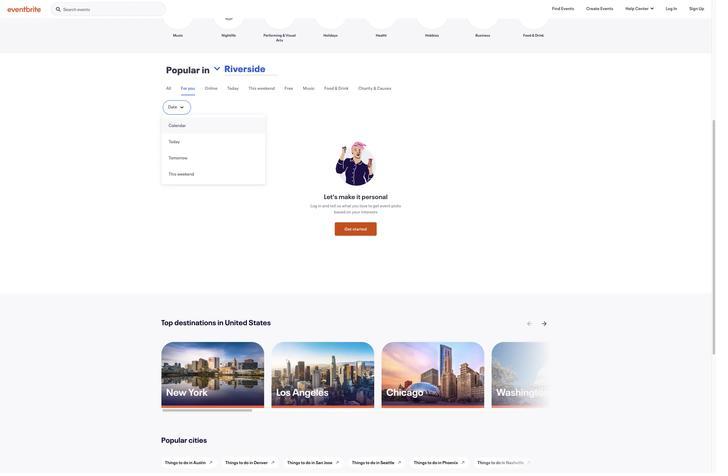 Task type: describe. For each thing, give the bounding box(es) containing it.
washington
[[496, 386, 549, 399]]

an image of new york super imposed with the text "new york" image
[[161, 342, 264, 406]]

log in
[[666, 6, 677, 11]]

get
[[373, 203, 379, 209]]

do for austin
[[183, 460, 188, 466]]

date
[[168, 104, 177, 110]]

0 vertical spatial food & drink
[[523, 33, 544, 38]]

phoenix
[[442, 460, 458, 466]]

date button
[[163, 100, 191, 115]]

tell
[[330, 203, 336, 209]]

this weekend for the bottom this weekend button
[[169, 171, 194, 177]]

united
[[225, 318, 247, 328]]

nightlife link
[[212, 0, 245, 42]]

1 vertical spatial this weekend button
[[161, 166, 265, 182]]

& inside button
[[373, 85, 376, 91]]

things to do in austin
[[165, 460, 206, 466]]

to for things to do in seattle
[[366, 460, 370, 466]]

1 vertical spatial music
[[303, 85, 315, 91]]

interests
[[361, 209, 378, 215]]

tomorrow button
[[161, 150, 265, 166]]

food inside food & drink button
[[324, 85, 334, 91]]

find events
[[552, 6, 574, 11]]

arrow left chunky_svg image
[[526, 320, 533, 328]]

austin
[[193, 460, 206, 466]]

in
[[674, 6, 677, 11]]

music button
[[303, 82, 315, 95]]

destinations
[[174, 318, 216, 328]]

log in link
[[661, 2, 682, 15]]

popular in
[[166, 64, 210, 76]]

nashville
[[506, 460, 524, 466]]

get
[[345, 226, 352, 232]]

sign up link
[[685, 2, 709, 15]]

los angeles
[[276, 386, 329, 399]]

in up online
[[202, 64, 210, 76]]

create events link
[[582, 2, 618, 15]]

menu containing calendar
[[161, 117, 265, 182]]

personal
[[362, 193, 388, 201]]

music link
[[161, 0, 195, 42]]

things for things to do in austin
[[165, 460, 178, 466]]

holidays link
[[314, 0, 347, 42]]

this for top this weekend button
[[249, 85, 256, 91]]

1 horizontal spatial weekend
[[257, 85, 275, 91]]

& inside performing & visual arts
[[283, 33, 285, 38]]

things to do in seattle
[[352, 460, 394, 466]]

things to do in san jose link
[[284, 457, 335, 470]]

find
[[552, 6, 560, 11]]

do for denver
[[244, 460, 249, 466]]

business
[[475, 33, 490, 38]]

an image of los angeles super imposed with the text "los angeles" image
[[271, 342, 374, 406]]

york
[[188, 386, 208, 399]]

do for seattle
[[370, 460, 375, 466]]

new
[[166, 386, 187, 399]]

food & drink link
[[517, 0, 550, 42]]

sign up
[[689, 6, 704, 11]]

in for things to do in austin
[[189, 460, 193, 466]]

los angeles link
[[271, 342, 379, 408]]

washington link
[[492, 342, 599, 408]]

online
[[205, 85, 217, 91]]

things for things to do in phoenix
[[414, 460, 427, 466]]

1 vertical spatial today button
[[161, 134, 265, 150]]

top
[[161, 318, 173, 328]]

based
[[334, 209, 346, 215]]

health link
[[365, 0, 398, 42]]

0 vertical spatial today button
[[227, 82, 239, 95]]

log inside let's make it personal log in and tell us what you love to get event picks based on your interests
[[310, 203, 317, 209]]

an image of washington super imposed with the text "washington" image
[[492, 342, 594, 406]]

free button
[[285, 82, 293, 95]]

top destinations in united states
[[161, 318, 271, 328]]

create events
[[586, 6, 613, 11]]

online button
[[205, 82, 217, 95]]

to inside let's make it personal log in and tell us what you love to get event picks based on your interests
[[368, 203, 372, 209]]

new york
[[166, 386, 208, 399]]

picks
[[391, 203, 401, 209]]

in for things to do in denver
[[249, 460, 253, 466]]

charity
[[358, 85, 373, 91]]

calendar
[[169, 123, 186, 128]]

love
[[360, 203, 368, 209]]

do for phoenix
[[432, 460, 437, 466]]

eventbrite image
[[7, 6, 41, 12]]

things to do in phoenix
[[414, 460, 458, 466]]

it
[[357, 193, 361, 201]]

this for the bottom this weekend button
[[169, 171, 176, 177]]

angeles
[[292, 386, 329, 399]]

food inside "food & drink" link
[[523, 33, 531, 38]]

events for find events
[[561, 6, 574, 11]]

to for things to do in phoenix
[[428, 460, 432, 466]]

things to do in san jose
[[287, 460, 332, 466]]

in for things to do in phoenix
[[438, 460, 442, 466]]

things to do in seattle link
[[348, 457, 397, 470]]

new york link
[[161, 342, 269, 408]]

food & drink button
[[324, 82, 349, 95]]

performing & visual arts
[[263, 33, 296, 42]]

denver
[[254, 460, 268, 466]]

in for things to do in san jose
[[311, 460, 315, 466]]

find events link
[[547, 2, 579, 15]]

things for things to do in san jose
[[287, 460, 300, 466]]

visual
[[286, 33, 296, 38]]

sign
[[689, 6, 698, 11]]

do for san
[[306, 460, 311, 466]]



Task type: locate. For each thing, give the bounding box(es) containing it.
things for things to do in nashville
[[478, 460, 491, 466]]

things to do in phoenix link
[[410, 457, 460, 470]]

things for things to do in denver
[[225, 460, 238, 466]]

us
[[337, 203, 341, 209]]

all
[[166, 85, 171, 91]]

0 vertical spatial today
[[227, 85, 239, 91]]

in left seattle on the right bottom of page
[[376, 460, 380, 466]]

to left seattle on the right bottom of page
[[366, 460, 370, 466]]

do for nashville
[[496, 460, 501, 466]]

1 vertical spatial log
[[310, 203, 317, 209]]

0 horizontal spatial you
[[188, 85, 195, 91]]

let's make it personal log in and tell us what you love to get event picks based on your interests
[[310, 193, 401, 215]]

events
[[561, 6, 574, 11], [600, 6, 613, 11]]

0 horizontal spatial drink
[[338, 85, 349, 91]]

6 do from the left
[[496, 460, 501, 466]]

do
[[183, 460, 188, 466], [244, 460, 249, 466], [306, 460, 311, 466], [370, 460, 375, 466], [432, 460, 437, 466], [496, 460, 501, 466]]

in left and
[[318, 203, 321, 209]]

1 vertical spatial drink
[[338, 85, 349, 91]]

popular for popular in
[[166, 64, 200, 76]]

0 vertical spatial weekend
[[257, 85, 275, 91]]

in for things to do in seattle
[[376, 460, 380, 466]]

menu
[[161, 117, 265, 182]]

0 vertical spatial log
[[666, 6, 673, 11]]

1 horizontal spatial this weekend
[[249, 85, 275, 91]]

in left denver
[[249, 460, 253, 466]]

up
[[699, 6, 704, 11]]

started
[[353, 226, 367, 232]]

for you button
[[181, 82, 195, 95]]

things to do in nashville
[[478, 460, 524, 466]]

1 horizontal spatial music
[[303, 85, 315, 91]]

chicago
[[386, 386, 424, 399]]

0 vertical spatial this weekend
[[249, 85, 275, 91]]

in
[[202, 64, 210, 76], [318, 203, 321, 209], [218, 318, 224, 328], [189, 460, 193, 466], [249, 460, 253, 466], [311, 460, 315, 466], [376, 460, 380, 466], [438, 460, 442, 466], [502, 460, 505, 466]]

this weekend left free button
[[249, 85, 275, 91]]

to left phoenix in the bottom right of the page
[[428, 460, 432, 466]]

0 horizontal spatial events
[[561, 6, 574, 11]]

to for things to do in san jose
[[301, 460, 305, 466]]

in left united
[[218, 318, 224, 328]]

1 vertical spatial weekend
[[177, 171, 194, 177]]

hobbies link
[[415, 0, 449, 42]]

do left nashville
[[496, 460, 501, 466]]

1 do from the left
[[183, 460, 188, 466]]

5 do from the left
[[432, 460, 437, 466]]

0 horizontal spatial food & drink
[[324, 85, 349, 91]]

1 vertical spatial popular
[[161, 436, 187, 445]]

0 vertical spatial this weekend button
[[249, 82, 275, 95]]

food
[[523, 33, 531, 38], [324, 85, 334, 91]]

do left san
[[306, 460, 311, 466]]

1 vertical spatial this
[[169, 171, 176, 177]]

None text field
[[223, 59, 335, 79]]

2 events from the left
[[600, 6, 613, 11]]

this
[[249, 85, 256, 91], [169, 171, 176, 177]]

popular cities
[[161, 436, 207, 445]]

things
[[165, 460, 178, 466], [225, 460, 238, 466], [287, 460, 300, 466], [352, 460, 365, 466], [414, 460, 427, 466], [478, 460, 491, 466]]

0 vertical spatial drink
[[535, 33, 544, 38]]

drink inside button
[[338, 85, 349, 91]]

event
[[380, 203, 391, 209]]

weekend down the tomorrow
[[177, 171, 194, 177]]

things for things to do in seattle
[[352, 460, 365, 466]]

hobbies
[[425, 33, 439, 38]]

popular for popular cities
[[161, 436, 187, 445]]

events right find
[[561, 6, 574, 11]]

1 vertical spatial you
[[352, 203, 359, 209]]

business link
[[466, 0, 500, 42]]

things to do in denver
[[225, 460, 268, 466]]

1 vertical spatial food & drink
[[324, 85, 349, 91]]

log left in on the top right of the page
[[666, 6, 673, 11]]

this weekend for top this weekend button
[[249, 85, 275, 91]]

events
[[77, 6, 90, 12]]

0 horizontal spatial log
[[310, 203, 317, 209]]

0 vertical spatial music
[[173, 33, 183, 38]]

to left nashville
[[491, 460, 495, 466]]

0 horizontal spatial food
[[324, 85, 334, 91]]

free
[[285, 85, 293, 91]]

0 vertical spatial popular
[[166, 64, 200, 76]]

to left austin
[[179, 460, 183, 466]]

center
[[635, 6, 649, 11]]

0 horizontal spatial weekend
[[177, 171, 194, 177]]

0 vertical spatial food
[[523, 33, 531, 38]]

los
[[276, 386, 291, 399]]

let's
[[324, 193, 338, 201]]

1 horizontal spatial drink
[[535, 33, 544, 38]]

1 horizontal spatial food & drink
[[523, 33, 544, 38]]

things to do in nashville link
[[474, 457, 526, 470]]

popular up for
[[166, 64, 200, 76]]

search events
[[63, 6, 90, 12]]

music
[[173, 33, 183, 38], [303, 85, 315, 91]]

to
[[368, 203, 372, 209], [179, 460, 183, 466], [239, 460, 243, 466], [301, 460, 305, 466], [366, 460, 370, 466], [428, 460, 432, 466], [491, 460, 495, 466]]

to for things to do in nashville
[[491, 460, 495, 466]]

you inside let's make it personal log in and tell us what you love to get event picks based on your interests
[[352, 203, 359, 209]]

to for things to do in austin
[[179, 460, 183, 466]]

today
[[227, 85, 239, 91], [169, 139, 180, 145]]

calendar button
[[161, 117, 265, 134]]

causes
[[377, 85, 391, 91]]

for you
[[181, 85, 195, 91]]

events right create
[[600, 6, 613, 11]]

to left "get"
[[368, 203, 372, 209]]

1 horizontal spatial this
[[249, 85, 256, 91]]

performing & visual arts link
[[263, 0, 296, 42]]

search
[[63, 6, 77, 12]]

log
[[666, 6, 673, 11], [310, 203, 317, 209]]

get started link
[[335, 223, 377, 236]]

today right online button
[[227, 85, 239, 91]]

to left denver
[[239, 460, 243, 466]]

in left austin
[[189, 460, 193, 466]]

4 things from the left
[[352, 460, 365, 466]]

0 horizontal spatial today
[[169, 139, 180, 145]]

you up your
[[352, 203, 359, 209]]

in for things to do in nashville
[[502, 460, 505, 466]]

charity & causes
[[358, 85, 391, 91]]

3 do from the left
[[306, 460, 311, 466]]

this weekend inside button
[[169, 171, 194, 177]]

0 vertical spatial this
[[249, 85, 256, 91]]

1 horizontal spatial log
[[666, 6, 673, 11]]

0 vertical spatial you
[[188, 85, 195, 91]]

in left phoenix in the bottom right of the page
[[438, 460, 442, 466]]

drink
[[535, 33, 544, 38], [338, 85, 349, 91]]

in inside let's make it personal log in and tell us what you love to get event picks based on your interests
[[318, 203, 321, 209]]

&
[[283, 33, 285, 38], [532, 33, 534, 38], [335, 85, 338, 91], [373, 85, 376, 91]]

do left austin
[[183, 460, 188, 466]]

nightlife
[[222, 33, 236, 38]]

0 horizontal spatial this weekend
[[169, 171, 194, 177]]

1 horizontal spatial today
[[227, 85, 239, 91]]

do left seattle on the right bottom of page
[[370, 460, 375, 466]]

jose
[[324, 460, 332, 466]]

1 events from the left
[[561, 6, 574, 11]]

seattle
[[380, 460, 394, 466]]

& inside button
[[335, 85, 338, 91]]

san
[[316, 460, 323, 466]]

holidays
[[323, 33, 338, 38]]

performing
[[263, 33, 282, 38]]

things to do in denver link
[[222, 457, 270, 470]]

calendar menu item
[[161, 117, 265, 134]]

cities
[[189, 436, 207, 445]]

weekend left free button
[[257, 85, 275, 91]]

to left san
[[301, 460, 305, 466]]

you
[[188, 85, 195, 91], [352, 203, 359, 209]]

chicago link
[[381, 342, 489, 408]]

5 things from the left
[[414, 460, 427, 466]]

help
[[626, 6, 635, 11]]

search events button
[[51, 2, 166, 16]]

create
[[586, 6, 600, 11]]

events for create events
[[600, 6, 613, 11]]

and
[[322, 203, 329, 209]]

1 horizontal spatial food
[[523, 33, 531, 38]]

popular left cities at the bottom
[[161, 436, 187, 445]]

3 things from the left
[[287, 460, 300, 466]]

an image of chicago super imposed with the text "chicago" image
[[381, 342, 484, 406]]

1 horizontal spatial events
[[600, 6, 613, 11]]

1 vertical spatial today
[[169, 139, 180, 145]]

do left denver
[[244, 460, 249, 466]]

today button
[[227, 82, 239, 95], [161, 134, 265, 150]]

things to do in austin link
[[161, 457, 208, 470]]

in left san
[[311, 460, 315, 466]]

on
[[346, 209, 351, 215]]

your
[[352, 209, 360, 215]]

2 things from the left
[[225, 460, 238, 466]]

help center
[[626, 6, 649, 11]]

this weekend down the tomorrow
[[169, 171, 194, 177]]

1 vertical spatial food
[[324, 85, 334, 91]]

tomorrow
[[169, 155, 187, 161]]

make
[[339, 193, 355, 201]]

1 vertical spatial this weekend
[[169, 171, 194, 177]]

1 things from the left
[[165, 460, 178, 466]]

0 horizontal spatial music
[[173, 33, 183, 38]]

in left nashville
[[502, 460, 505, 466]]

you inside button
[[188, 85, 195, 91]]

to for things to do in denver
[[239, 460, 243, 466]]

you right for
[[188, 85, 195, 91]]

today down calendar
[[169, 139, 180, 145]]

4 do from the left
[[370, 460, 375, 466]]

6 things from the left
[[478, 460, 491, 466]]

arrow right chunky_svg image
[[540, 320, 548, 328]]

0 horizontal spatial this
[[169, 171, 176, 177]]

all button
[[166, 82, 171, 95]]

log left and
[[310, 203, 317, 209]]

states
[[249, 318, 271, 328]]

what
[[342, 203, 351, 209]]

do left phoenix in the bottom right of the page
[[432, 460, 437, 466]]

2 do from the left
[[244, 460, 249, 466]]

health
[[376, 33, 387, 38]]

1 horizontal spatial you
[[352, 203, 359, 209]]



Task type: vqa. For each thing, say whether or not it's contained in the screenshot.
the marketing
no



